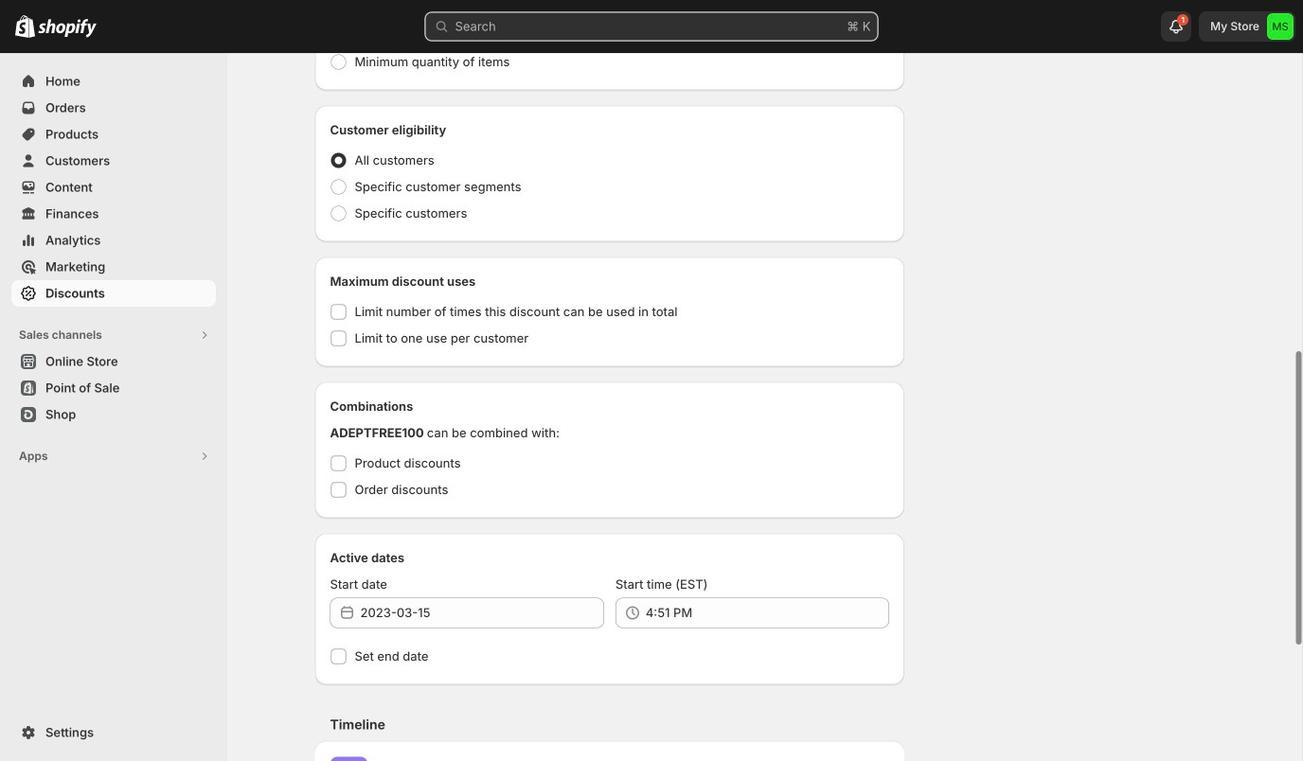 Task type: describe. For each thing, give the bounding box(es) containing it.
YYYY-MM-DD text field
[[360, 598, 604, 629]]

my store image
[[1268, 13, 1294, 40]]

avatar with initials a l image
[[330, 757, 368, 762]]

Enter time text field
[[646, 598, 890, 629]]



Task type: locate. For each thing, give the bounding box(es) containing it.
shopify image
[[38, 19, 97, 38]]

shopify image
[[15, 15, 35, 38]]



Task type: vqa. For each thing, say whether or not it's contained in the screenshot.
Shopify image
yes



